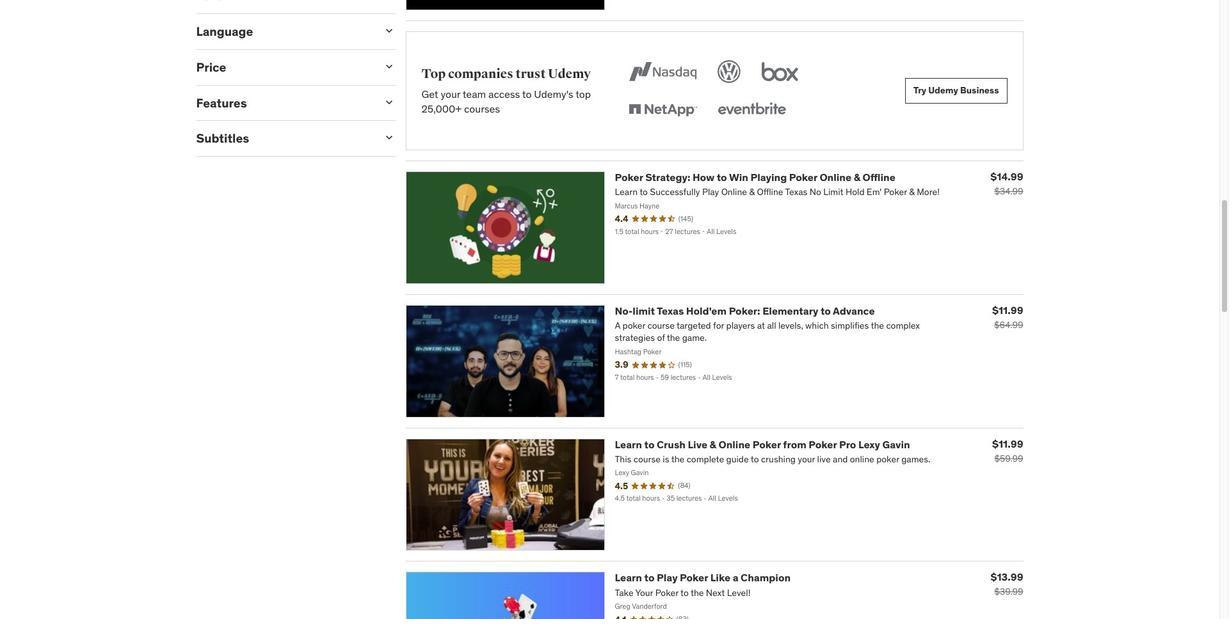 Task type: describe. For each thing, give the bounding box(es) containing it.
$59.99
[[994, 453, 1023, 464]]

udemy's
[[534, 88, 573, 101]]

small image for language
[[383, 24, 395, 37]]

no-
[[615, 305, 633, 317]]

to left crush
[[644, 438, 655, 451]]

volkswagen image
[[715, 58, 743, 86]]

poker:
[[729, 305, 760, 317]]

top companies trust udemy get your team access to udemy's top 25,000+ courses
[[422, 66, 591, 115]]

$64.99
[[994, 319, 1023, 331]]

nasdaq image
[[626, 58, 700, 86]]

companies
[[448, 66, 513, 82]]

trust
[[516, 66, 546, 82]]

$13.99 $39.99
[[991, 571, 1023, 598]]

1 vertical spatial udemy
[[928, 85, 958, 96]]

features
[[196, 95, 247, 111]]

poker strategy: how to win playing poker online & offline link
[[615, 171, 895, 184]]

poker left like
[[680, 572, 708, 585]]

to left play
[[644, 572, 655, 585]]

udemy inside top companies trust udemy get your team access to udemy's top 25,000+ courses
[[548, 66, 591, 82]]

$34.99
[[994, 186, 1023, 197]]

small image for subtitles
[[383, 131, 395, 144]]

eventbrite image
[[715, 96, 789, 124]]

learn to play poker like a champion link
[[615, 572, 791, 585]]

champion
[[741, 572, 791, 585]]

from
[[783, 438, 806, 451]]

how
[[693, 171, 715, 184]]

to inside top companies trust udemy get your team access to udemy's top 25,000+ courses
[[522, 88, 532, 101]]

access
[[488, 88, 520, 101]]

team
[[463, 88, 486, 101]]

0 horizontal spatial online
[[719, 438, 750, 451]]

like
[[710, 572, 730, 585]]

$11.99 for no-limit texas hold'em poker: elementary to advance
[[992, 304, 1023, 317]]

learn for learn to crush live & online poker from poker pro lexy gavin
[[615, 438, 642, 451]]

gavin
[[883, 438, 910, 451]]

texas
[[657, 305, 684, 317]]

poker left pro
[[809, 438, 837, 451]]

lexy
[[858, 438, 880, 451]]

to left win
[[717, 171, 727, 184]]

box image
[[759, 58, 802, 86]]

offline
[[863, 171, 895, 184]]

limit
[[633, 305, 655, 317]]

learn for learn to play poker like a champion
[[615, 572, 642, 585]]

playing
[[751, 171, 787, 184]]

poker right playing
[[789, 171, 817, 184]]

$14.99 $34.99
[[991, 170, 1023, 197]]

get
[[422, 88, 438, 101]]

subtitles
[[196, 131, 249, 146]]

$13.99
[[991, 571, 1023, 584]]

$14.99
[[991, 170, 1023, 183]]

$11.99 $59.99
[[992, 438, 1023, 464]]

a
[[733, 572, 738, 585]]



Task type: locate. For each thing, give the bounding box(es) containing it.
2 learn from the top
[[615, 572, 642, 585]]

25,000+
[[422, 102, 462, 115]]

online
[[820, 171, 852, 184], [719, 438, 750, 451]]

play
[[657, 572, 678, 585]]

0 horizontal spatial udemy
[[548, 66, 591, 82]]

online right live
[[719, 438, 750, 451]]

& right live
[[710, 438, 716, 451]]

$11.99 $64.99
[[992, 304, 1023, 331]]

learn left play
[[615, 572, 642, 585]]

0 vertical spatial online
[[820, 171, 852, 184]]

small image for price
[[383, 60, 395, 73]]

2 small image from the top
[[383, 60, 395, 73]]

business
[[960, 85, 999, 96]]

crush
[[657, 438, 686, 451]]

learn
[[615, 438, 642, 451], [615, 572, 642, 585]]

1 small image from the top
[[383, 24, 395, 37]]

learn to play poker like a champion
[[615, 572, 791, 585]]

features button
[[196, 95, 372, 111]]

pro
[[839, 438, 856, 451]]

1 horizontal spatial online
[[820, 171, 852, 184]]

udemy right "try"
[[928, 85, 958, 96]]

$11.99 up $59.99
[[992, 438, 1023, 450]]

1 vertical spatial &
[[710, 438, 716, 451]]

1 vertical spatial learn
[[615, 572, 642, 585]]

top
[[422, 66, 446, 82]]

subtitles button
[[196, 131, 372, 146]]

poker left from
[[753, 438, 781, 451]]

1 vertical spatial online
[[719, 438, 750, 451]]

1 learn from the top
[[615, 438, 642, 451]]

udemy
[[548, 66, 591, 82], [928, 85, 958, 96]]

udemy up top on the top of the page
[[548, 66, 591, 82]]

win
[[729, 171, 748, 184]]

$11.99 for learn to crush live & online poker from poker pro lexy gavin
[[992, 438, 1023, 450]]

0 vertical spatial learn
[[615, 438, 642, 451]]

$11.99
[[992, 304, 1023, 317], [992, 438, 1023, 450]]

price button
[[196, 59, 372, 75]]

no-limit texas hold'em poker: elementary to advance link
[[615, 305, 875, 317]]

& left offline
[[854, 171, 860, 184]]

$11.99 up $64.99
[[992, 304, 1023, 317]]

1 vertical spatial $11.99
[[992, 438, 1023, 450]]

poker
[[615, 171, 643, 184], [789, 171, 817, 184], [753, 438, 781, 451], [809, 438, 837, 451], [680, 572, 708, 585]]

language
[[196, 24, 253, 39]]

no-limit texas hold'em poker: elementary to advance
[[615, 305, 875, 317]]

try udemy business link
[[905, 78, 1007, 104]]

learn left crush
[[615, 438, 642, 451]]

learn to crush live & online poker from poker pro lexy gavin
[[615, 438, 910, 451]]

your
[[441, 88, 460, 101]]

0 vertical spatial $11.99
[[992, 304, 1023, 317]]

3 small image from the top
[[383, 96, 395, 109]]

to left "advance"
[[821, 305, 831, 317]]

0 vertical spatial udemy
[[548, 66, 591, 82]]

2 $11.99 from the top
[[992, 438, 1023, 450]]

courses
[[464, 102, 500, 115]]

0 horizontal spatial &
[[710, 438, 716, 451]]

&
[[854, 171, 860, 184], [710, 438, 716, 451]]

netapp image
[[626, 96, 700, 124]]

price
[[196, 59, 226, 75]]

0 vertical spatial &
[[854, 171, 860, 184]]

try udemy business
[[914, 85, 999, 96]]

hold'em
[[686, 305, 727, 317]]

poker left strategy:
[[615, 171, 643, 184]]

top
[[576, 88, 591, 101]]

$39.99
[[994, 587, 1023, 598]]

try
[[914, 85, 926, 96]]

learn to crush live & online poker from poker pro lexy gavin link
[[615, 438, 910, 451]]

strategy:
[[645, 171, 690, 184]]

elementary
[[763, 305, 818, 317]]

small image for features
[[383, 96, 395, 109]]

small image
[[383, 24, 395, 37], [383, 60, 395, 73], [383, 96, 395, 109], [383, 131, 395, 144]]

to
[[522, 88, 532, 101], [717, 171, 727, 184], [821, 305, 831, 317], [644, 438, 655, 451], [644, 572, 655, 585]]

online left offline
[[820, 171, 852, 184]]

4 small image from the top
[[383, 131, 395, 144]]

1 horizontal spatial &
[[854, 171, 860, 184]]

advance
[[833, 305, 875, 317]]

1 $11.99 from the top
[[992, 304, 1023, 317]]

1 horizontal spatial udemy
[[928, 85, 958, 96]]

live
[[688, 438, 707, 451]]

language button
[[196, 24, 372, 39]]

to down trust on the left top of page
[[522, 88, 532, 101]]

poker strategy: how to win playing poker online & offline
[[615, 171, 895, 184]]



Task type: vqa. For each thing, say whether or not it's contained in the screenshot.
and inside the GREAT FOR JAVA DEVELOPERS A CURATED COLLECTION OF COURSES AND HANDS-ON PRACTICE EXERCISES TO HELP YOU ADVANCE AS A JAVA DEVELOPER.
no



